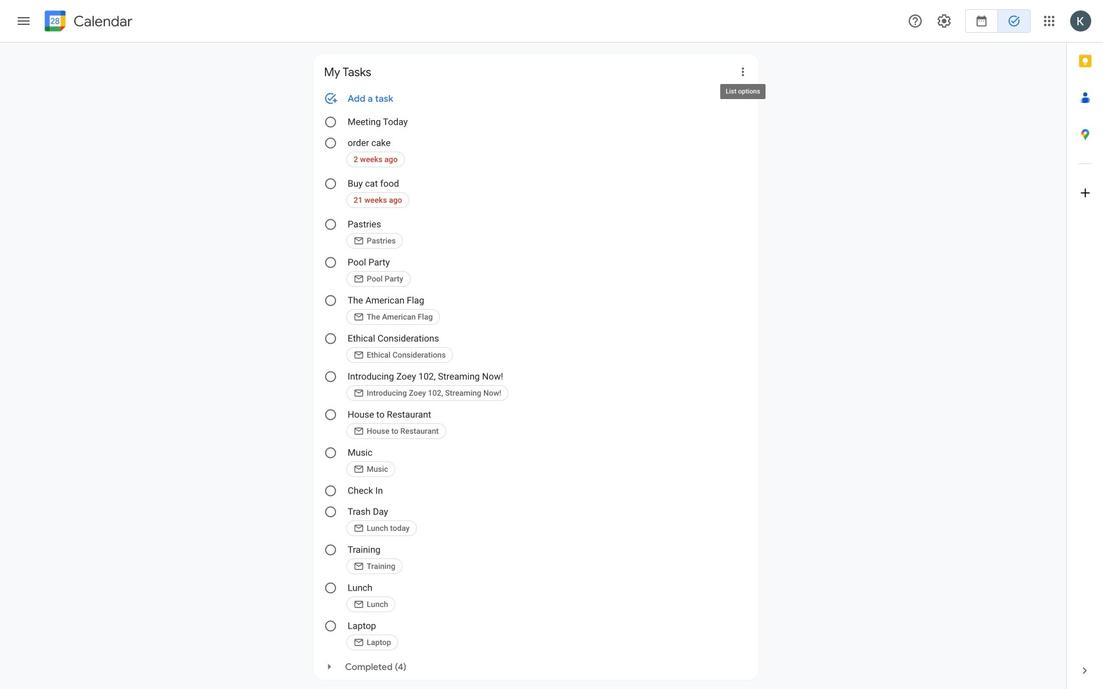 Task type: describe. For each thing, give the bounding box(es) containing it.
calendar element
[[42, 8, 133, 37]]

support menu image
[[908, 13, 923, 29]]

tasks sidebar image
[[16, 13, 32, 29]]



Task type: vqa. For each thing, say whether or not it's contained in the screenshot.
CALENDAR element
yes



Task type: locate. For each thing, give the bounding box(es) containing it.
heading inside "calendar" "element"
[[71, 13, 133, 29]]

heading
[[71, 13, 133, 29]]

tab list
[[1067, 43, 1103, 653]]

settings menu image
[[937, 13, 952, 29]]



